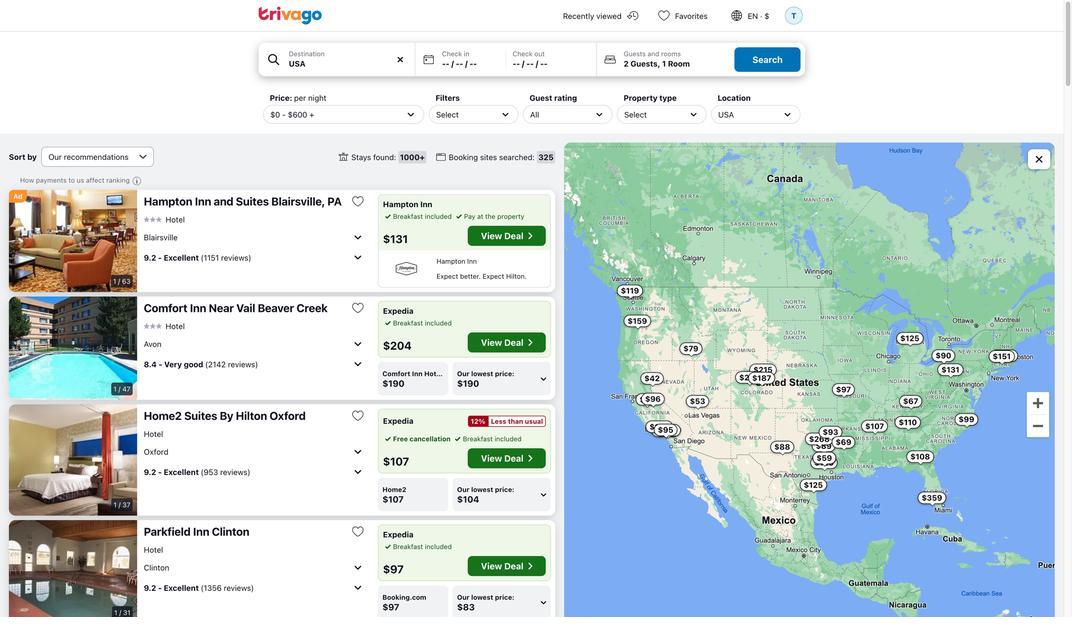 Task type: locate. For each thing, give the bounding box(es) containing it.
our lowest price: $83
[[457, 594, 514, 613]]

sites
[[480, 153, 497, 162]]

1 horizontal spatial $125
[[900, 334, 920, 343]]

oxford inside button
[[270, 410, 306, 423]]

breakfast for the breakfast included button underneath 12%
[[463, 435, 493, 443]]

0 vertical spatial lowest
[[471, 370, 493, 378]]

0 vertical spatial $131
[[383, 232, 408, 246]]

breakfast included left pay
[[393, 213, 452, 221]]

check inside check in -- / -- / --
[[442, 50, 462, 58]]

2 hotel button from the top
[[144, 322, 185, 331]]

1 horizontal spatial oxford
[[270, 410, 306, 423]]

hotels
[[424, 370, 446, 378]]

0 horizontal spatial hampton inn
[[383, 200, 432, 209]]

select for filters
[[436, 110, 459, 119]]

1 horizontal spatial check
[[513, 50, 533, 58]]

1 view deal button from the top
[[468, 226, 546, 246]]

check in -- / -- / --
[[442, 50, 477, 68]]

view deal for $97
[[481, 561, 524, 572]]

view deal button down 12% less than usual
[[468, 449, 546, 469]]

1 / 31
[[114, 609, 130, 617]]

breakfast included for the breakfast included button underneath 12%
[[463, 435, 522, 443]]

4 hotel button from the top
[[144, 545, 163, 555]]

2 vertical spatial $107
[[382, 495, 404, 505]]

and up blairsville button
[[214, 195, 233, 208]]

deal down "property"
[[504, 231, 524, 241]]

home2 down 'free' in the bottom of the page
[[382, 486, 406, 494]]

home2 down very
[[144, 410, 182, 423]]

comfort left hotels
[[382, 370, 410, 378]]

1 view from the top
[[481, 231, 502, 241]]

2 vertical spatial 9.2
[[144, 584, 156, 593]]

1 vertical spatial comfort
[[382, 370, 410, 378]]

deal up our lowest price: $83
[[504, 561, 524, 572]]

4 deal from the top
[[504, 561, 524, 572]]

4 view deal from the top
[[481, 561, 524, 572]]

our inside "our lowest price: $190"
[[457, 370, 470, 378]]

0 horizontal spatial clinton
[[144, 564, 169, 573]]

1 left 47
[[113, 386, 117, 393]]

$131 up hampton inn 'image'
[[383, 232, 408, 246]]

0 horizontal spatial comfort
[[144, 302, 187, 315]]

hampton down 1000+
[[383, 200, 418, 209]]

expedia down hampton inn 'image'
[[383, 307, 413, 316]]

$67 button
[[899, 396, 922, 408]]

1 left '63'
[[113, 278, 116, 285]]

2 excellent from the top
[[164, 468, 199, 477]]

$131 inside "$131 $204"
[[941, 365, 960, 375]]

1 vertical spatial clinton
[[144, 564, 169, 573]]

price: for $107
[[495, 486, 514, 494]]

1 hotel button from the top
[[144, 215, 185, 225]]

3 hotel button from the top
[[144, 429, 163, 439]]

our for $107
[[457, 486, 470, 494]]

check out -- / -- / --
[[513, 50, 548, 68]]

en
[[748, 11, 758, 21]]

1 horizontal spatial $131
[[941, 365, 960, 375]]

lowest inside "our lowest price: $190"
[[471, 370, 493, 378]]

clinton up clinton button
[[212, 525, 249, 539]]

check left in
[[442, 50, 462, 58]]

2 vertical spatial $97
[[382, 602, 399, 613]]

breakfast down hampton inn 'image'
[[393, 319, 423, 327]]

1 horizontal spatial $190
[[457, 379, 479, 389]]

0 vertical spatial $107
[[865, 422, 884, 431]]

0 horizontal spatial $190
[[382, 379, 405, 389]]

our inside our lowest price: $83
[[457, 594, 470, 602]]

0 horizontal spatial oxford
[[144, 448, 168, 457]]

0 vertical spatial 9.2
[[144, 253, 156, 262]]

deal down than
[[504, 454, 524, 464]]

0 vertical spatial and
[[648, 50, 659, 58]]

view deal up our lowest price: $83
[[481, 561, 524, 572]]

0 horizontal spatial $131
[[383, 232, 408, 246]]

1 vertical spatial excellent
[[164, 468, 199, 477]]

0 vertical spatial excellent
[[164, 253, 199, 262]]

ranking
[[106, 176, 130, 184]]

hotel button for parkfield
[[144, 545, 163, 555]]

1 view deal from the top
[[481, 231, 524, 241]]

0 vertical spatial expedia
[[383, 307, 413, 316]]

$90 button
[[932, 350, 955, 362]]

$79 button
[[680, 343, 702, 355]]

3 view from the top
[[481, 454, 502, 464]]

deal up "our lowest price: $190"
[[504, 338, 524, 348]]

$125 button
[[897, 333, 923, 345], [800, 479, 827, 492]]

lowest inside our lowest price: $104
[[471, 486, 493, 494]]

price:
[[270, 93, 292, 103]]

check left 'out'
[[513, 50, 533, 58]]

$190 for our lowest price: $190
[[457, 379, 479, 389]]

1 $190 from the left
[[382, 379, 405, 389]]

0 vertical spatial home2
[[144, 410, 182, 423]]

0 horizontal spatial and
[[214, 195, 233, 208]]

oxford up the 9.2 - excellent (953 reviews) at the bottom left
[[144, 448, 168, 457]]

1 deal from the top
[[504, 231, 524, 241]]

4 view deal button from the top
[[468, 557, 546, 577]]

$190 inside "our lowest price: $190"
[[457, 379, 479, 389]]

0 horizontal spatial $125
[[804, 481, 823, 490]]

$104
[[650, 422, 669, 432], [457, 495, 479, 505]]

1 vertical spatial $125 button
[[800, 479, 827, 492]]

1 left 31
[[114, 609, 117, 617]]

2 check from the left
[[513, 50, 533, 58]]

2 our from the top
[[457, 486, 470, 494]]

view for $107
[[481, 454, 502, 464]]

reviews) right (953
[[220, 468, 250, 477]]

1 price: from the top
[[495, 370, 514, 378]]

view deal down pay at the property
[[481, 231, 524, 241]]

1 horizontal spatial hampton inn
[[437, 258, 477, 265]]

0 horizontal spatial select
[[436, 110, 459, 119]]

0 vertical spatial suites
[[236, 195, 269, 208]]

excellent left (953
[[164, 468, 199, 477]]

1 vertical spatial and
[[214, 195, 233, 208]]

3 deal from the top
[[504, 454, 524, 464]]

0 vertical spatial $125 button
[[897, 333, 923, 345]]

2 $190 from the left
[[457, 379, 479, 389]]

reviews) right (1151
[[221, 253, 251, 262]]

expect better. expect hilton.
[[437, 273, 527, 280]]

comfort inn near vail beaver creek, (avon, usa) image
[[9, 297, 137, 400]]

1 vertical spatial our
[[457, 486, 470, 494]]

breakfast included down less
[[463, 435, 522, 443]]

breakfast down 12%
[[463, 435, 493, 443]]

price: inside our lowest price: $104
[[495, 486, 514, 494]]

clinton down parkfield
[[144, 564, 169, 573]]

0 horizontal spatial suites
[[184, 410, 217, 423]]

$131 for $131 $204
[[941, 365, 960, 375]]

affect
[[86, 176, 104, 184]]

$93
[[823, 428, 838, 437]]

1 horizontal spatial and
[[648, 50, 659, 58]]

$131
[[383, 232, 408, 246], [941, 365, 960, 375]]

1 / 37
[[114, 501, 130, 509]]

$110 button
[[895, 417, 921, 429]]

$119 button
[[617, 285, 643, 297]]

reviews) down clinton button
[[224, 584, 254, 593]]

lowest
[[471, 370, 493, 378], [471, 486, 493, 494], [471, 594, 493, 602]]

$69
[[836, 438, 851, 447]]

2 vertical spatial excellent
[[164, 584, 199, 593]]

select down filters at the top left of the page
[[436, 110, 459, 119]]

view deal button up our lowest price: $83
[[468, 557, 546, 577]]

0 vertical spatial oxford
[[270, 410, 306, 423]]

1
[[662, 59, 666, 68], [113, 278, 116, 285], [113, 386, 117, 393], [114, 501, 117, 509], [114, 609, 117, 617]]

inn for hotels
[[412, 370, 423, 378]]

$131 for $131
[[383, 232, 408, 246]]

1 vertical spatial 9.2
[[144, 468, 156, 477]]

2 view deal from the top
[[481, 338, 524, 348]]

$119
[[621, 286, 639, 296]]

hampton up blairsville
[[144, 195, 192, 208]]

expedia down home2 $107 at the bottom left of page
[[383, 530, 413, 540]]

inn for and
[[195, 195, 211, 208]]

2 vertical spatial our
[[457, 594, 470, 602]]

12%
[[471, 418, 485, 426]]

$187
[[752, 374, 771, 383]]

avon
[[144, 340, 161, 349]]

2 expect from the left
[[483, 273, 504, 280]]

$107 button
[[861, 421, 888, 433]]

included for the breakfast included button above booking.com
[[425, 543, 452, 551]]

$77 button
[[636, 394, 658, 406]]

1 select from the left
[[436, 110, 459, 119]]

1 horizontal spatial suites
[[236, 195, 269, 208]]

1 horizontal spatial clinton
[[212, 525, 249, 539]]

comfort inside comfort inn hotels $190
[[382, 370, 410, 378]]

excellent left '(1356'
[[164, 584, 199, 593]]

hilton
[[236, 410, 267, 423]]

reviews) for by
[[220, 468, 250, 477]]

blairsville
[[144, 233, 178, 242]]

1 lowest from the top
[[471, 370, 493, 378]]

price: for $204
[[495, 370, 514, 378]]

price: inside our lowest price: $83
[[495, 594, 514, 602]]

0 vertical spatial our
[[457, 370, 470, 378]]

view deal down less
[[481, 454, 524, 464]]

breakfast included button
[[383, 212, 452, 222], [383, 318, 452, 328], [453, 434, 522, 444], [383, 542, 452, 552]]

clinton inside clinton button
[[144, 564, 169, 573]]

1 expedia from the top
[[383, 307, 413, 316]]

$88
[[774, 443, 790, 452]]

0 horizontal spatial hampton
[[144, 195, 192, 208]]

reviews) down avon button
[[228, 360, 258, 369]]

3 price: from the top
[[495, 594, 514, 602]]

breakfast up booking.com
[[393, 543, 423, 551]]

comfort inside button
[[144, 302, 187, 315]]

1 horizontal spatial $104
[[650, 422, 669, 432]]

excellent for parkfield
[[164, 584, 199, 593]]

$131 down $90 button
[[941, 365, 960, 375]]

comfort for comfort inn near vail beaver creek
[[144, 302, 187, 315]]

view deal button up "our lowest price: $190"
[[468, 333, 546, 353]]

breakfast included for the breakfast included button above booking.com
[[393, 543, 452, 551]]

$95
[[658, 426, 673, 435]]

included for the breakfast included button underneath 12%
[[495, 435, 522, 443]]

1 left "37"
[[114, 501, 117, 509]]

lowest for $107
[[471, 486, 493, 494]]

0 vertical spatial comfort
[[144, 302, 187, 315]]

$0
[[270, 110, 280, 119]]

suites left by
[[184, 410, 217, 423]]

check for check out -- / -- / --
[[513, 50, 533, 58]]

1 vertical spatial oxford
[[144, 448, 168, 457]]

guests
[[624, 50, 646, 58]]

1000+
[[400, 153, 425, 162]]

at
[[477, 213, 483, 221]]

t button
[[783, 0, 805, 31]]

1 vertical spatial $125
[[804, 481, 823, 490]]

$159 button
[[624, 315, 651, 327]]

1 horizontal spatial comfort
[[382, 370, 410, 378]]

$97 down "$131 $204"
[[836, 385, 851, 394]]

2 deal from the top
[[504, 338, 524, 348]]

view deal button for $204
[[468, 333, 546, 353]]

$268
[[809, 435, 830, 444]]

1 horizontal spatial $204
[[739, 373, 760, 382]]

and up guests,
[[648, 50, 659, 58]]

hotel button for home2
[[144, 429, 163, 439]]

1 vertical spatial home2
[[382, 486, 406, 494]]

parkfield inn clinton
[[144, 525, 249, 539]]

suites up blairsville button
[[236, 195, 269, 208]]

inn inside comfort inn hotels $190
[[412, 370, 423, 378]]

2 expedia from the top
[[383, 417, 413, 426]]

how
[[20, 176, 34, 184]]

$190 for comfort inn hotels $190
[[382, 379, 405, 389]]

expedia up 'free' in the bottom of the page
[[383, 417, 413, 426]]

1 vertical spatial $104
[[457, 495, 479, 505]]

1 vertical spatial $204
[[739, 373, 760, 382]]

$149
[[995, 351, 1014, 361]]

rating
[[554, 93, 577, 103]]

$107 inside button
[[865, 422, 884, 431]]

breakfast included button up booking.com
[[383, 542, 452, 552]]

to
[[68, 176, 75, 184]]

1 vertical spatial price:
[[495, 486, 514, 494]]

hampton inn image
[[383, 261, 430, 277]]

reviews) for and
[[221, 253, 251, 262]]

parkfield inn clinton button
[[144, 525, 342, 539]]

0 horizontal spatial check
[[442, 50, 462, 58]]

$93 button
[[819, 427, 842, 439]]

2 vertical spatial expedia
[[383, 530, 413, 540]]

oxford button
[[144, 443, 365, 461]]

reviews)
[[221, 253, 251, 262], [228, 360, 258, 369], [220, 468, 250, 477], [224, 584, 254, 593]]

hampton up better.
[[437, 258, 465, 265]]

1 excellent from the top
[[164, 253, 199, 262]]

2 9.2 from the top
[[144, 468, 156, 477]]

oxford right hilton
[[270, 410, 306, 423]]

1 down rooms
[[662, 59, 666, 68]]

price: inside "our lowest price: $190"
[[495, 370, 514, 378]]

view deal button down "property"
[[468, 226, 546, 246]]

breakfast included button up hotels
[[383, 318, 452, 328]]

view up "our lowest price: $190"
[[481, 338, 502, 348]]

0 vertical spatial $97
[[836, 385, 851, 394]]

guest
[[530, 93, 552, 103]]

0 vertical spatial clinton
[[212, 525, 249, 539]]

1 horizontal spatial expect
[[483, 273, 504, 280]]

view up our lowest price: $104
[[481, 454, 502, 464]]

view for $131
[[481, 231, 502, 241]]

2 lowest from the top
[[471, 486, 493, 494]]

home2 suites by hilton oxford button
[[144, 409, 342, 423]]

1 9.2 from the top
[[144, 253, 156, 262]]

$90
[[936, 351, 951, 361]]

lowest inside our lowest price: $83
[[471, 594, 493, 602]]

3 lowest from the top
[[471, 594, 493, 602]]

+
[[309, 110, 314, 119]]

2 view from the top
[[481, 338, 502, 348]]

select
[[436, 110, 459, 119], [624, 110, 647, 119]]

hampton inn up better.
[[437, 258, 477, 265]]

2 select from the left
[[624, 110, 647, 119]]

view down 'the'
[[481, 231, 502, 241]]

than
[[508, 418, 523, 426]]

$97 down booking.com
[[382, 602, 399, 613]]

1 for home2 suites by hilton oxford
[[114, 501, 117, 509]]

hampton inside button
[[144, 195, 192, 208]]

0 horizontal spatial $104
[[457, 495, 479, 505]]

3 our from the top
[[457, 594, 470, 602]]

0 horizontal spatial expect
[[437, 273, 458, 280]]

$97 inside $97 'button'
[[836, 385, 851, 394]]

3 expedia from the top
[[383, 530, 413, 540]]

$104 $268
[[650, 422, 830, 444]]

1 vertical spatial $97
[[383, 563, 404, 576]]

2
[[624, 59, 629, 68]]

2 view deal button from the top
[[468, 333, 546, 353]]

1 check from the left
[[442, 50, 462, 58]]

$204
[[383, 339, 412, 352], [739, 373, 760, 382]]

better.
[[460, 273, 481, 280]]

0 vertical spatial price:
[[495, 370, 514, 378]]

pay at the property button
[[454, 212, 524, 222]]

1 vertical spatial $131
[[941, 365, 960, 375]]

check inside check out -- / -- / --
[[513, 50, 533, 58]]

2 vertical spatial price:
[[495, 594, 514, 602]]

excellent left (1151
[[164, 253, 199, 262]]

search
[[753, 54, 783, 65]]

$108
[[910, 453, 930, 462]]

0 horizontal spatial home2
[[144, 410, 182, 423]]

0 vertical spatial $204
[[383, 339, 412, 352]]

inn for clinton
[[193, 525, 209, 539]]

comfort for comfort inn hotels $190
[[382, 370, 410, 378]]

less
[[491, 418, 506, 426]]

1 horizontal spatial home2
[[382, 486, 406, 494]]

avon button
[[144, 335, 365, 353]]

expect left hilton. on the top left
[[483, 273, 504, 280]]

home2 inside button
[[144, 410, 182, 423]]

hampton inn and suites blairsville, pa, (blairsville, usa) image
[[9, 190, 137, 292]]

comfort up avon
[[144, 302, 187, 315]]

3 view deal button from the top
[[468, 449, 546, 469]]

expect left better.
[[437, 273, 458, 280]]

select down property
[[624, 110, 647, 119]]

3 excellent from the top
[[164, 584, 199, 593]]

1 vertical spatial suites
[[184, 410, 217, 423]]

$190 inside comfort inn hotels $190
[[382, 379, 405, 389]]

2 vertical spatial lowest
[[471, 594, 493, 602]]

home2 for home2 $107
[[382, 486, 406, 494]]

view deal up "our lowest price: $190"
[[481, 338, 524, 348]]

parkfield inn clinton, (clinton, usa) image
[[9, 521, 137, 618]]

2 price: from the top
[[495, 486, 514, 494]]

1 vertical spatial lowest
[[471, 486, 493, 494]]

$131 button
[[938, 364, 963, 376]]

comfort inn near vail beaver creek button
[[144, 301, 342, 315]]

$104 inside our lowest price: $104
[[457, 495, 479, 505]]

1 our from the top
[[457, 370, 470, 378]]

expedia for $97
[[383, 530, 413, 540]]

9.2 for home2 suites by hilton oxford
[[144, 468, 156, 477]]

$107 inside home2 $107
[[382, 495, 404, 505]]

hampton inn down 1000+
[[383, 200, 432, 209]]

breakfast included up hotels
[[393, 319, 452, 327]]

1 vertical spatial expedia
[[383, 417, 413, 426]]

breakfast included for the breakfast included button on top of hotels
[[393, 319, 452, 327]]

breakfast included up booking.com
[[393, 543, 452, 551]]

2 horizontal spatial hampton
[[437, 258, 465, 265]]

view deal for $204
[[481, 338, 524, 348]]

$97 up booking.com
[[383, 563, 404, 576]]

0 vertical spatial $104
[[650, 422, 669, 432]]

$190
[[382, 379, 405, 389], [457, 379, 479, 389]]

near
[[209, 302, 234, 315]]

breakfast up hampton inn 'image'
[[393, 213, 423, 221]]

3 view deal from the top
[[481, 454, 524, 464]]

31
[[123, 609, 130, 617]]

view up our lowest price: $83
[[481, 561, 502, 572]]

1 horizontal spatial hampton
[[383, 200, 418, 209]]

3 9.2 from the top
[[144, 584, 156, 593]]

$159
[[628, 317, 647, 326]]

4 view from the top
[[481, 561, 502, 572]]

breakfast
[[393, 213, 423, 221], [393, 319, 423, 327], [463, 435, 493, 443], [393, 543, 423, 551]]

our inside our lowest price: $104
[[457, 486, 470, 494]]

favorites
[[675, 11, 708, 21]]

1 horizontal spatial select
[[624, 110, 647, 119]]

hotel button for comfort
[[144, 322, 185, 331]]

$215
[[754, 366, 773, 375]]



Task type: describe. For each thing, give the bounding box(es) containing it.
home2 suites by hilton oxford, (oxford, usa) image
[[9, 405, 137, 516]]

deal for $131
[[504, 231, 524, 241]]

$204 inside "$131 $204"
[[739, 373, 760, 382]]

8.4 - very good (2142 reviews)
[[144, 360, 258, 369]]

12% less than usual
[[471, 418, 543, 426]]

$97 inside booking.com $97
[[382, 602, 399, 613]]

our for $204
[[457, 370, 470, 378]]

excellent for hampton
[[164, 253, 199, 262]]

property
[[497, 213, 524, 221]]

breakfast for the breakfast included button left of pay
[[393, 213, 423, 221]]

recently
[[563, 11, 594, 21]]

night
[[308, 93, 326, 103]]

$110 $359
[[899, 418, 942, 503]]

check for check in -- / -- / --
[[442, 50, 462, 58]]

t
[[791, 11, 796, 20]]

$600
[[288, 110, 307, 119]]

9.2 - excellent (1356 reviews)
[[144, 584, 254, 593]]

$108 button
[[907, 451, 934, 463]]

hilton.
[[506, 273, 527, 280]]

room
[[668, 59, 690, 68]]

$
[[765, 11, 769, 21]]

sort
[[9, 152, 25, 162]]

view deal button for $97
[[468, 557, 546, 577]]

suites inside button
[[236, 195, 269, 208]]

0 vertical spatial hampton inn
[[383, 200, 432, 209]]

hampton inn and suites blairsville, pa button
[[144, 195, 342, 209]]

(1356
[[201, 584, 222, 593]]

in
[[464, 50, 469, 58]]

$67
[[903, 397, 918, 406]]

en · $ button
[[721, 0, 783, 31]]

breakfast for the breakfast included button above booking.com
[[393, 543, 423, 551]]

blairsville button
[[144, 229, 365, 246]]

$95 button
[[654, 424, 677, 437]]

$204 button
[[735, 372, 764, 384]]

very
[[164, 360, 182, 369]]

recently viewed button
[[550, 0, 648, 31]]

clinton button
[[144, 559, 365, 577]]

$96 button
[[641, 393, 665, 406]]

hampton inn and suites blairsville, pa
[[144, 195, 342, 208]]

$96
[[645, 395, 661, 404]]

and inside guests and rooms 2 guests, 1 room
[[648, 50, 659, 58]]

Destination search field
[[289, 58, 408, 70]]

stays
[[351, 153, 371, 162]]

creek
[[297, 302, 328, 315]]

9.2 for hampton inn and suites blairsville, pa
[[144, 253, 156, 262]]

$42 button
[[641, 373, 664, 385]]

view deal for $107
[[481, 454, 524, 464]]

$99
[[959, 415, 974, 424]]

sort by
[[9, 152, 37, 162]]

beaver
[[258, 302, 294, 315]]

$104 button
[[646, 421, 673, 433]]

$239
[[656, 427, 676, 436]]

1 vertical spatial hampton inn
[[437, 258, 477, 265]]

included for the breakfast included button on top of hotels
[[425, 319, 452, 327]]

location
[[718, 93, 751, 103]]

home2 for home2 suites by hilton oxford
[[144, 410, 182, 423]]

free cancellation button
[[383, 434, 451, 444]]

view for $204
[[481, 338, 502, 348]]

1 for hampton inn and suites blairsville, pa
[[113, 278, 116, 285]]

expedia for $204
[[383, 307, 413, 316]]

$104 inside $104 $268
[[650, 422, 669, 432]]

$126 button
[[811, 457, 838, 469]]

$187 button
[[748, 372, 775, 385]]

$79
[[683, 344, 698, 353]]

booking sites searched: 325
[[449, 153, 554, 162]]

included for the breakfast included button left of pay
[[425, 213, 452, 221]]

pay at the property
[[464, 213, 524, 221]]

reviews) for clinton
[[224, 584, 254, 593]]

en · $
[[748, 11, 769, 21]]

1 for comfort inn near vail beaver creek
[[113, 386, 117, 393]]

$149 button
[[991, 350, 1018, 362]]

9.2 - excellent (1151 reviews)
[[144, 253, 251, 262]]

excellent for home2
[[164, 468, 199, 477]]

deal for $97
[[504, 561, 524, 572]]

all
[[530, 110, 539, 119]]

1 vertical spatial $107
[[383, 455, 409, 468]]

oxford inside button
[[144, 448, 168, 457]]

view deal button for $107
[[468, 449, 546, 469]]

$97 button
[[832, 384, 855, 396]]

parkfield
[[144, 525, 191, 539]]

breakfast included button down 12%
[[453, 434, 522, 444]]

(953
[[201, 468, 218, 477]]

lowest for $204
[[471, 370, 493, 378]]

$239 button
[[652, 425, 680, 438]]

filters
[[436, 93, 460, 103]]

ad button
[[9, 190, 27, 203]]

9.2 for parkfield inn clinton
[[144, 584, 156, 593]]

and inside hampton inn and suites blairsville, pa button
[[214, 195, 233, 208]]

0 horizontal spatial $204
[[383, 339, 412, 352]]

$58 button
[[813, 453, 836, 465]]

$151 button
[[989, 351, 1015, 363]]

$131 $204
[[739, 365, 960, 382]]

$53
[[690, 397, 705, 406]]

our for $97
[[457, 594, 470, 602]]

1 inside guests and rooms 2 guests, 1 room
[[662, 59, 666, 68]]

breakfast included button left pay
[[383, 212, 452, 222]]

trivago logo image
[[259, 7, 322, 25]]

deal for $204
[[504, 338, 524, 348]]

clinton inside parkfield inn clinton button
[[212, 525, 249, 539]]

select for property type
[[624, 110, 647, 119]]

$42
[[644, 374, 660, 383]]

guests and rooms 2 guests, 1 room
[[624, 50, 690, 68]]

suites inside button
[[184, 410, 217, 423]]

lowest for $97
[[471, 594, 493, 602]]

$151
[[993, 352, 1011, 361]]

$77
[[640, 395, 654, 404]]

view deal for $131
[[481, 231, 524, 241]]

destination
[[289, 50, 325, 58]]

how payments to us affect ranking button
[[20, 176, 144, 188]]

1 expect from the left
[[437, 273, 458, 280]]

1 for parkfield inn clinton
[[114, 609, 117, 617]]

view for $97
[[481, 561, 502, 572]]

home2 suites by hilton oxford
[[144, 410, 306, 423]]

ad
[[13, 193, 22, 200]]

usa
[[718, 110, 734, 119]]

Destination field
[[259, 43, 415, 76]]

view deal button for $131
[[468, 226, 546, 246]]

guests,
[[631, 59, 660, 68]]

comfort inn near vail beaver creek
[[144, 302, 328, 315]]

price: for $97
[[495, 594, 514, 602]]

breakfast for the breakfast included button on top of hotels
[[393, 319, 423, 327]]

$53 button
[[686, 396, 709, 408]]

viewed
[[596, 11, 622, 21]]

1 horizontal spatial $125 button
[[897, 333, 923, 345]]

how payments to us affect ranking
[[20, 176, 130, 184]]

$110
[[899, 418, 917, 427]]

0 vertical spatial $125
[[900, 334, 920, 343]]

searched:
[[499, 153, 535, 162]]

inn for near
[[190, 302, 206, 315]]

map region
[[564, 143, 1055, 618]]

free
[[393, 435, 408, 443]]

breakfast included for the breakfast included button left of pay
[[393, 213, 452, 221]]

deal for $107
[[504, 454, 524, 464]]

clear image
[[395, 55, 405, 65]]

37
[[122, 501, 130, 509]]

our lowest price: $104
[[457, 486, 514, 505]]

0 horizontal spatial $125 button
[[800, 479, 827, 492]]

$59
[[817, 454, 832, 463]]

booking.com
[[382, 594, 426, 602]]



Task type: vqa. For each thing, say whether or not it's contained in the screenshot.
included associated with Breakfast included button over Hotels
yes



